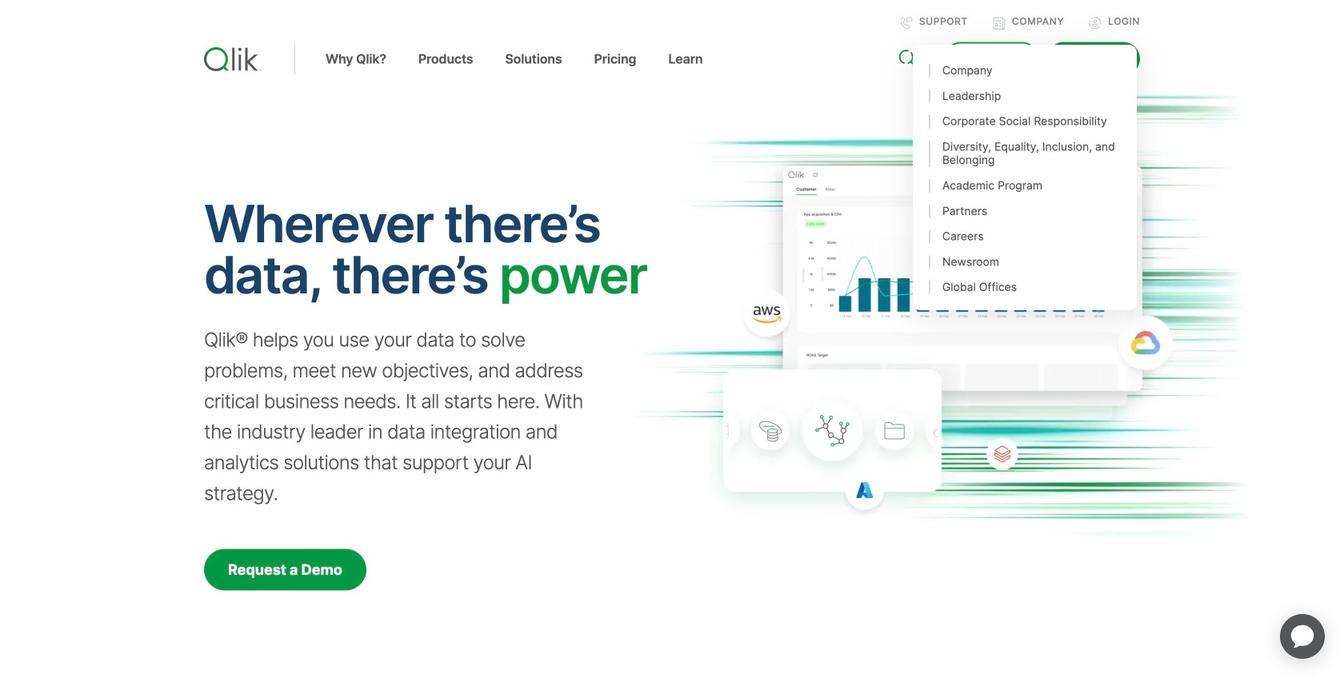 Task type: describe. For each thing, give the bounding box(es) containing it.
company image
[[993, 17, 1006, 30]]

login image
[[1089, 17, 1102, 30]]

qlik image
[[204, 47, 262, 71]]



Task type: locate. For each thing, give the bounding box(es) containing it.
support image
[[900, 17, 913, 30]]

application
[[1261, 595, 1344, 679]]



